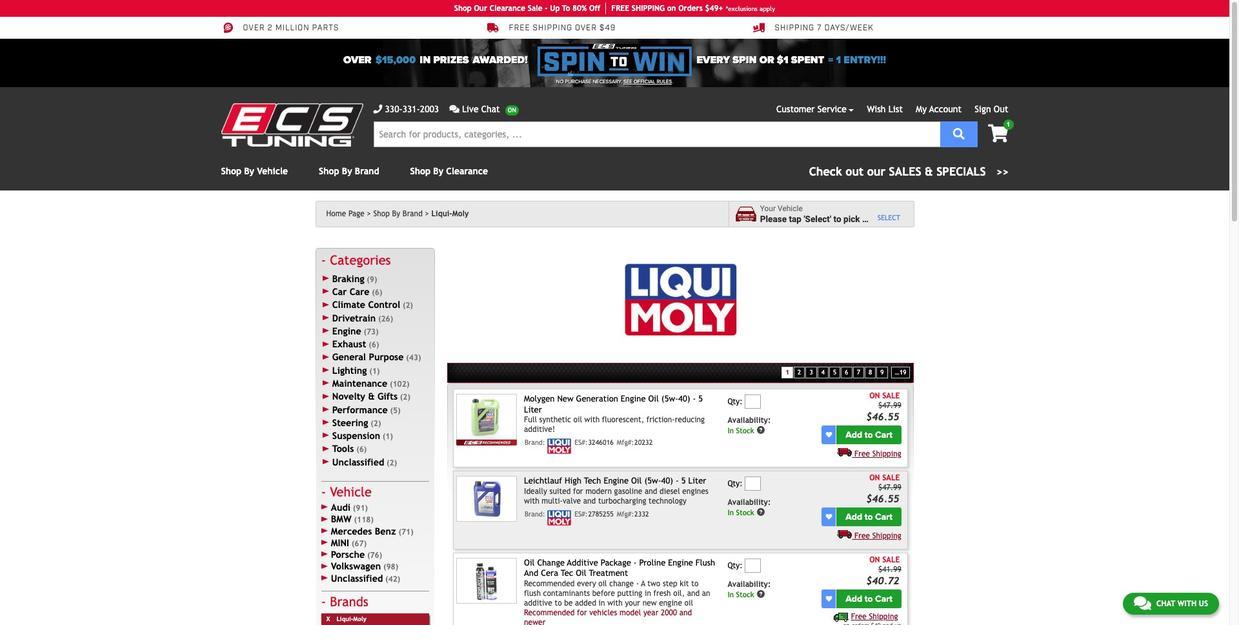 Task type: describe. For each thing, give the bounding box(es) containing it.
add to cart button for leichtlauf high tech engine oil (5w-40) - 5 liter
[[837, 507, 902, 526]]

oil inside molygen new generation engine oil (5w-40) - 5 liter full synthetic oil with fluorescent, friction-reducing additive!
[[574, 415, 583, 424]]

two
[[648, 579, 661, 588]]

1 recommended from the top
[[524, 579, 575, 588]]

suspension
[[332, 430, 380, 441]]

fresh
[[654, 589, 671, 598]]

wish list link
[[868, 104, 904, 114]]

liter for leichtlauf high tech engine oil (5w-40) - 5 liter
[[689, 476, 707, 486]]

mercedes
[[331, 525, 372, 536]]

shipping for leichtlauf high tech engine oil (5w-40) - 5 liter
[[873, 531, 902, 540]]

(102)
[[390, 380, 410, 389]]

qty: for oil change additive package - proline engine flush and cera tec oil treatment
[[728, 561, 743, 570]]

oil down additive
[[576, 569, 587, 578]]

new
[[643, 599, 657, 608]]

categories
[[330, 252, 391, 267]]

added
[[575, 599, 597, 608]]

to left be
[[555, 599, 562, 608]]

(5w- for leichtlauf high tech engine oil (5w-40) - 5 liter
[[645, 476, 662, 486]]

vehicle
[[870, 213, 898, 224]]

ping
[[648, 4, 665, 13]]

(71)
[[399, 527, 414, 536]]

molygen new generation engine oil (5w-40) - 5 liter full synthetic oil with fluorescent, friction-reducing additive!
[[524, 394, 705, 434]]

x
[[327, 615, 330, 623]]

vehicles
[[590, 608, 618, 617]]

general
[[332, 352, 366, 363]]

2 horizontal spatial 5
[[834, 369, 837, 376]]

mini
[[331, 537, 349, 548]]

mfg#: for tech
[[617, 510, 634, 518]]

0 horizontal spatial in
[[420, 54, 431, 67]]

(2) right control
[[403, 301, 413, 310]]

free shipping image
[[838, 529, 853, 538]]

over for over $15,000 in prizes
[[344, 54, 372, 67]]

your
[[625, 599, 641, 608]]

chat with us
[[1157, 599, 1209, 608]]

steering
[[332, 417, 368, 428]]

shop for shop by brand link associated with home page
[[374, 209, 390, 218]]

oil left change
[[524, 558, 535, 568]]

(2) down the (5)
[[387, 458, 397, 467]]

brands x liqui-moly
[[327, 594, 369, 623]]

apply
[[760, 5, 776, 12]]

with left us
[[1178, 599, 1197, 608]]

on sale $47.99 $46.55 for molygen new generation engine oil (5w-40) - 5 liter
[[867, 392, 902, 423]]

by for the shop by clearance link
[[434, 166, 444, 176]]

0 vertical spatial chat
[[482, 104, 500, 114]]

brands
[[330, 594, 369, 609]]

vehicle inside vehicle audi (91) bmw (118) mercedes benz (71) mini (67) porsche (76) volkswagen (98) unclassified (42)
[[330, 484, 372, 499]]

and right 2000
[[680, 608, 692, 617]]

free shipping for leichtlauf high tech engine oil (5w-40) - 5 liter
[[855, 531, 902, 540]]

(42)
[[386, 575, 401, 584]]

by for shop by vehicle link
[[244, 166, 254, 176]]

fluorescent,
[[602, 415, 645, 424]]

shop by clearance
[[410, 166, 488, 176]]

es#: for generation
[[575, 439, 588, 446]]

1 horizontal spatial 1
[[837, 54, 842, 67]]

(67)
[[352, 539, 367, 548]]

live chat link
[[450, 103, 519, 116]]

additive
[[524, 599, 553, 608]]

add to wish list image for leichtlauf high tech engine oil (5w-40) - 5 liter
[[826, 514, 833, 520]]

qty: for leichtlauf high tech engine oil (5w-40) - 5 liter
[[728, 479, 743, 488]]

0 vertical spatial vehicle
[[257, 166, 288, 176]]

330-331-2003 link
[[374, 103, 439, 116]]

2 vertical spatial (6)
[[357, 445, 367, 454]]

shop for shop by brand link related to shop by vehicle
[[319, 166, 339, 176]]

before
[[593, 589, 615, 598]]

gifts
[[378, 391, 398, 402]]

shop by brand link for shop by vehicle
[[319, 166, 379, 176]]

multi-
[[542, 496, 563, 505]]

availability: in stock for molygen new generation engine oil (5w-40) - 5 liter
[[728, 416, 771, 435]]

sign out
[[975, 104, 1009, 114]]

every spin or $1 spent = 1 entry!!!
[[697, 54, 887, 67]]

sale for oil change additive package - proline engine flush and cera tec oil treatment
[[883, 555, 901, 565]]

out
[[994, 104, 1009, 114]]

to down 8 link
[[865, 429, 873, 440]]

engine
[[660, 599, 683, 608]]

es#: for tech
[[575, 510, 588, 518]]

sales
[[890, 165, 922, 178]]

prizes
[[434, 54, 469, 67]]

in for leichtlauf high tech engine oil (5w-40) - 5 liter
[[728, 508, 734, 517]]

0 vertical spatial &
[[925, 165, 934, 178]]

to right kit
[[692, 579, 699, 588]]

purchase
[[566, 79, 592, 85]]

car
[[332, 286, 347, 297]]

1 horizontal spatial (1)
[[383, 432, 393, 441]]

additive!
[[524, 425, 556, 434]]

$47.99 for molygen new generation engine oil (5w-40) - 5 liter
[[879, 401, 902, 410]]

availability: in stock for oil change additive package - proline engine flush and cera tec oil treatment
[[728, 580, 771, 599]]

0 vertical spatial 1 link
[[978, 119, 1014, 144]]

brand: for molygen new generation engine oil (5w-40) - 5 liter
[[525, 439, 546, 446]]

1 vertical spatial in
[[645, 589, 652, 598]]

liqui-moly - corporate logo image for leichtlauf
[[548, 510, 572, 525]]

to up on sale $41.99 $40.72
[[865, 511, 873, 522]]

engine inside "leichtlauf high tech engine oil (5w-40) - 5 liter ideally suited for modern gasoline and diesel engines with multi-valve and turbocharging technology"
[[604, 476, 629, 486]]

availability: in stock for leichtlauf high tech engine oil (5w-40) - 5 liter
[[728, 498, 771, 517]]

purpose
[[369, 352, 404, 363]]

cart for leichtlauf high tech engine oil (5w-40) - 5 liter
[[876, 511, 893, 522]]

free ship ping on orders $49+ *exclusions apply
[[612, 4, 776, 13]]

free shipping image for $40.72
[[834, 613, 849, 622]]

spin
[[733, 54, 757, 67]]

with inside "leichtlauf high tech engine oil (5w-40) - 5 liter ideally suited for modern gasoline and diesel engines with multi-valve and turbocharging technology"
[[524, 496, 540, 505]]

2 inside over 2 million parts link
[[268, 23, 273, 33]]

$41.99
[[879, 565, 902, 574]]

clearance for our
[[490, 4, 526, 13]]

(26)
[[378, 314, 393, 323]]

in for oil change additive package - proline engine flush and cera tec oil treatment
[[728, 590, 734, 599]]

oil,
[[674, 589, 685, 598]]

free for oil change additive package - proline engine flush and cera tec oil treatment
[[852, 612, 867, 621]]

sign out link
[[975, 104, 1009, 114]]

novelty
[[332, 391, 366, 402]]

40) for molygen new generation engine oil (5w-40) - 5 liter
[[679, 394, 691, 404]]

add for molygen new generation engine oil (5w-40) - 5 liter
[[846, 429, 863, 440]]

stock for oil change additive package - proline engine flush and cera tec oil treatment
[[737, 590, 755, 599]]

ecs tuning 'spin to win' contest logo image
[[538, 44, 692, 76]]

free for molygen new generation engine oil (5w-40) - 5 liter
[[855, 449, 871, 458]]

shipping 7 days/week link
[[753, 22, 874, 34]]

es#: 2785255 mfg#: 2332
[[575, 510, 650, 518]]

shipping for molygen new generation engine oil (5w-40) - 5 liter
[[873, 449, 902, 458]]

cart for molygen new generation engine oil (5w-40) - 5 liter
[[876, 429, 893, 440]]

(73)
[[364, 327, 379, 336]]

liqui-moly - corporate logo image for molygen
[[548, 439, 572, 454]]

Search text field
[[374, 121, 941, 147]]

spent
[[792, 54, 825, 67]]

model
[[620, 608, 641, 617]]

technology
[[649, 496, 687, 505]]

…19 link
[[892, 367, 911, 379]]

- inside shop our clearance sale - up to 80% off link
[[545, 4, 548, 13]]

over for over 2 million parts
[[243, 23, 265, 33]]

and left an
[[688, 589, 700, 598]]

question sign image for $46.55
[[757, 507, 766, 517]]

2 vertical spatial in
[[599, 599, 605, 608]]

chat with us link
[[1124, 593, 1220, 615]]

es#: 3246016 mfg#: 20232
[[575, 439, 653, 446]]

availability: for oil change additive package - proline engine flush and cera tec oil treatment
[[728, 580, 771, 589]]

lighting
[[332, 365, 367, 376]]

account
[[930, 104, 962, 114]]

by for shop by brand link associated with home page
[[392, 209, 401, 218]]

1 vertical spatial (6)
[[369, 340, 379, 350]]

shipping for oil change additive package - proline engine flush and cera tec oil treatment
[[870, 612, 899, 621]]

tec
[[561, 569, 574, 578]]

search image
[[954, 128, 965, 139]]

ecs tuning recommends this product. image
[[457, 440, 517, 446]]

no
[[557, 79, 564, 85]]

add for leichtlauf high tech engine oil (5w-40) - 5 liter
[[846, 511, 863, 522]]

brand for shop by vehicle
[[355, 166, 379, 176]]

vehicle inside your vehicle please tap 'select' to pick a vehicle
[[778, 204, 803, 213]]

1 horizontal spatial moly
[[453, 209, 469, 218]]

5 for leichtlauf high tech engine oil (5w-40) - 5 liter
[[682, 476, 686, 486]]

drivetrain
[[332, 312, 376, 323]]

1 vertical spatial oil
[[599, 579, 607, 588]]

friction-
[[647, 415, 675, 424]]

service
[[818, 104, 847, 114]]

proline
[[640, 558, 666, 568]]

0 horizontal spatial (1)
[[370, 367, 380, 376]]

oil inside "leichtlauf high tech engine oil (5w-40) - 5 liter ideally suited for modern gasoline and diesel engines with multi-valve and turbocharging technology"
[[632, 476, 642, 486]]

- left a
[[637, 579, 639, 588]]

shop for the shop by clearance link
[[410, 166, 431, 176]]

porsche
[[331, 549, 365, 560]]

entry!!!
[[844, 54, 887, 67]]

ideally
[[524, 487, 548, 496]]

*exclusions
[[726, 5, 758, 12]]

4
[[822, 369, 825, 376]]

'select'
[[804, 213, 832, 224]]

change
[[538, 558, 565, 568]]

9 link
[[877, 367, 888, 379]]

$15,000
[[376, 54, 416, 67]]

0 vertical spatial liqui-
[[432, 209, 453, 218]]

an
[[703, 589, 711, 598]]

engine inside oil change additive package - proline engine flush and cera tec oil treatment recommended every oil change - a two step kit to flush contaminants before putting in fresh oil, and an additive to be added in with your new engine oil recommended for vehicles model year 2000 and newer
[[669, 558, 694, 568]]

4 link
[[818, 367, 829, 379]]

for inside oil change additive package - proline engine flush and cera tec oil treatment recommended every oil change - a two step kit to flush contaminants before putting in fresh oil, and an additive to be added in with your new engine oil recommended for vehicles model year 2000 and newer
[[577, 608, 587, 617]]

5 link
[[830, 367, 841, 379]]

my account
[[917, 104, 962, 114]]

with inside molygen new generation engine oil (5w-40) - 5 liter full synthetic oil with fluorescent, friction-reducing additive!
[[585, 415, 600, 424]]

to down $40.72
[[865, 593, 873, 604]]

oil inside molygen new generation engine oil (5w-40) - 5 liter full synthetic oil with fluorescent, friction-reducing additive!
[[649, 394, 659, 404]]

us
[[1200, 599, 1209, 608]]

add to cart button for molygen new generation engine oil (5w-40) - 5 liter
[[837, 426, 902, 444]]

wish
[[868, 104, 886, 114]]

clearance for by
[[446, 166, 488, 176]]

1 horizontal spatial chat
[[1157, 599, 1176, 608]]

stock for molygen new generation engine oil (5w-40) - 5 liter
[[737, 426, 755, 435]]

1 vertical spatial 1 link
[[782, 367, 794, 379]]

free for leichtlauf high tech engine oil (5w-40) - 5 liter
[[855, 531, 871, 540]]

phone image
[[374, 105, 383, 114]]



Task type: locate. For each thing, give the bounding box(es) containing it.
& right sales at the right of the page
[[925, 165, 934, 178]]

2 sale from the top
[[883, 474, 901, 483]]

(5w- inside "leichtlauf high tech engine oil (5w-40) - 5 liter ideally suited for modern gasoline and diesel engines with multi-valve and turbocharging technology"
[[645, 476, 662, 486]]

1 add from the top
[[846, 429, 863, 440]]

1 mfg#: from the top
[[617, 439, 634, 446]]

0 vertical spatial shop by brand link
[[319, 166, 379, 176]]

liqui- right x
[[337, 615, 354, 623]]

(6) up control
[[372, 288, 383, 297]]

None text field
[[745, 395, 762, 409], [745, 477, 762, 491], [745, 395, 762, 409], [745, 477, 762, 491]]

bmw
[[331, 514, 352, 525]]

2 vertical spatial sale
[[883, 555, 901, 565]]

1 vertical spatial 1
[[1007, 121, 1011, 128]]

0 vertical spatial availability:
[[728, 416, 771, 425]]

liqui- inside brands x liqui-moly
[[337, 615, 354, 623]]

in for molygen new generation engine oil (5w-40) - 5 liter
[[728, 426, 734, 435]]

2 availability: in stock from the top
[[728, 498, 771, 517]]

2 vertical spatial 5
[[682, 476, 686, 486]]

2 liqui-moly - corporate logo image from the top
[[548, 510, 572, 525]]

(118)
[[354, 516, 374, 525]]

liter up the engines
[[689, 476, 707, 486]]

(1) down the purpose
[[370, 367, 380, 376]]

1 cart from the top
[[876, 429, 893, 440]]

on sale $47.99 $46.55
[[867, 392, 902, 423], [867, 474, 902, 505]]

1 vertical spatial add to cart
[[846, 511, 893, 522]]

sign
[[975, 104, 992, 114]]

with down before
[[608, 599, 623, 608]]

cart up $41.99
[[876, 511, 893, 522]]

mfg#: left '20232'
[[617, 439, 634, 446]]

to left pick
[[834, 213, 842, 224]]

oil up friction- at the bottom of page
[[649, 394, 659, 404]]

1 link left the 2 link
[[782, 367, 794, 379]]

2000
[[661, 608, 678, 617]]

0 vertical spatial 1
[[837, 54, 842, 67]]

2 cart from the top
[[876, 511, 893, 522]]

1 liqui-moly - corporate logo image from the top
[[548, 439, 572, 454]]

(43)
[[406, 354, 421, 363]]

1 sale from the top
[[883, 392, 901, 401]]

shop our clearance sale - up to 80% off link
[[455, 3, 607, 14]]

1 vertical spatial shop by brand link
[[374, 209, 429, 218]]

$49+
[[706, 4, 724, 13]]

1 vertical spatial liqui-moly - corporate logo image
[[548, 510, 572, 525]]

add for oil change additive package - proline engine flush and cera tec oil treatment
[[846, 593, 863, 604]]

1 vertical spatial &
[[368, 391, 375, 402]]

shop by brand up home page link
[[319, 166, 379, 176]]

0 vertical spatial over
[[243, 23, 265, 33]]

1 horizontal spatial 40)
[[679, 394, 691, 404]]

shop by brand link up home page link
[[319, 166, 379, 176]]

8
[[869, 369, 873, 376]]

by for shop by brand link related to shop by vehicle
[[342, 166, 352, 176]]

9
[[881, 369, 884, 376]]

0 vertical spatial 7
[[818, 23, 823, 33]]

2 inside the 2 link
[[798, 369, 802, 376]]

exhaust
[[332, 339, 367, 350]]

80%
[[573, 4, 587, 13]]

million
[[276, 23, 310, 33]]

add to cart button down 8 link
[[837, 426, 902, 444]]

3 add from the top
[[846, 593, 863, 604]]

add to cart down 8 link
[[846, 429, 893, 440]]

1 brand: from the top
[[525, 439, 546, 446]]

climate
[[332, 299, 366, 310]]

1 on sale $47.99 $46.55 from the top
[[867, 392, 902, 423]]

(91)
[[353, 504, 368, 513]]

vehicle up audi at the left of page
[[330, 484, 372, 499]]

3 in from the top
[[728, 590, 734, 599]]

vehicle down ecs tuning image
[[257, 166, 288, 176]]

2 in from the top
[[728, 508, 734, 517]]

unclassified down tools
[[332, 456, 384, 467]]

2 on sale $47.99 $46.55 from the top
[[867, 474, 902, 505]]

engine up gasoline
[[604, 476, 629, 486]]

in left prizes
[[420, 54, 431, 67]]

(5)
[[390, 406, 401, 415]]

- left proline on the bottom
[[634, 558, 637, 568]]

shop by brand link for home page
[[374, 209, 429, 218]]

sale for molygen new generation engine oil (5w-40) - 5 liter
[[883, 392, 901, 401]]

40) inside "leichtlauf high tech engine oil (5w-40) - 5 liter ideally suited for modern gasoline and diesel engines with multi-valve and turbocharging technology"
[[662, 476, 674, 486]]

0 vertical spatial cart
[[876, 429, 893, 440]]

1 vertical spatial over
[[344, 54, 372, 67]]

engine up kit
[[669, 558, 694, 568]]

2 vertical spatial oil
[[685, 599, 694, 608]]

2 question sign image from the top
[[757, 589, 766, 598]]

add to cart button
[[837, 426, 902, 444], [837, 507, 902, 526], [837, 589, 902, 608]]

1 left the 2 link
[[786, 369, 790, 376]]

0 vertical spatial liter
[[524, 405, 542, 414]]

0 vertical spatial free shipping
[[855, 449, 902, 458]]

1 vertical spatial liter
[[689, 476, 707, 486]]

audi
[[331, 502, 351, 513]]

over 2 million parts
[[243, 23, 339, 33]]

customer service button
[[777, 103, 855, 116]]

shopping cart image
[[989, 125, 1009, 143]]

recommended down cera
[[524, 579, 575, 588]]

oil right synthetic
[[574, 415, 583, 424]]

liqui-moly - corporate logo image
[[548, 439, 572, 454], [548, 510, 572, 525]]

brand: down additive!
[[525, 439, 546, 446]]

1 add to wish list image from the top
[[826, 432, 833, 438]]

2332
[[635, 510, 650, 518]]

0 horizontal spatial 7
[[818, 23, 823, 33]]

1 vertical spatial brand
[[403, 209, 423, 218]]

0 vertical spatial recommended
[[524, 579, 575, 588]]

1 availability: from the top
[[728, 416, 771, 425]]

shop by brand right page
[[374, 209, 423, 218]]

3 add to cart button from the top
[[837, 589, 902, 608]]

1 vertical spatial stock
[[737, 508, 755, 517]]

brand: down multi-
[[525, 510, 546, 518]]

on
[[668, 4, 677, 13]]

- left up
[[545, 4, 548, 13]]

add to cart for molygen new generation engine oil (5w-40) - 5 liter
[[846, 429, 893, 440]]

1 vertical spatial sale
[[883, 474, 901, 483]]

0 vertical spatial stock
[[737, 426, 755, 435]]

official
[[634, 79, 656, 85]]

1 vertical spatial unclassified
[[331, 573, 383, 584]]

& inside categories braking (9) car care (6) climate control (2) drivetrain (26) engine (73) exhaust (6) general purpose (43) lighting (1) maintenance (102) novelty & gifts (2) performance (5) steering (2) suspension (1) tools (6) unclassified (2)
[[368, 391, 375, 402]]

package
[[601, 558, 632, 568]]

2 mfg#: from the top
[[617, 510, 634, 518]]

add to wish list image for molygen new generation engine oil (5w-40) - 5 liter
[[826, 432, 833, 438]]

oil up gasoline
[[632, 476, 642, 486]]

1 horizontal spatial in
[[599, 599, 605, 608]]

0 vertical spatial question sign image
[[757, 507, 766, 517]]

0 horizontal spatial brand
[[355, 166, 379, 176]]

2 horizontal spatial 1
[[1007, 121, 1011, 128]]

1 $46.55 from the top
[[867, 411, 900, 423]]

add to wish list image for oil change additive package - proline engine flush and cera tec oil treatment
[[826, 596, 833, 602]]

and down modern
[[584, 496, 596, 505]]

shop for shop by vehicle link
[[221, 166, 242, 176]]

recommended down additive
[[524, 608, 575, 617]]

unclassified down volkswagen
[[331, 573, 383, 584]]

comments image
[[450, 105, 460, 114]]

- inside "leichtlauf high tech engine oil (5w-40) - 5 liter ideally suited for modern gasoline and diesel engines with multi-valve and turbocharging technology"
[[676, 476, 679, 486]]

$46.55 for molygen new generation engine oil (5w-40) - 5 liter
[[867, 411, 900, 423]]

tech
[[584, 476, 602, 486]]

moly inside brands x liqui-moly
[[354, 615, 367, 623]]

specials
[[937, 165, 987, 178]]

1 $47.99 from the top
[[879, 401, 902, 410]]

(6) down suspension
[[357, 445, 367, 454]]

5 left 6
[[834, 369, 837, 376]]

1 vertical spatial $47.99
[[879, 483, 902, 492]]

3 stock from the top
[[737, 590, 755, 599]]

unclassified inside categories braking (9) car care (6) climate control (2) drivetrain (26) engine (73) exhaust (6) general purpose (43) lighting (1) maintenance (102) novelty & gifts (2) performance (5) steering (2) suspension (1) tools (6) unclassified (2)
[[332, 456, 384, 467]]

0 horizontal spatial 5
[[682, 476, 686, 486]]

generation
[[576, 394, 619, 404]]

2 availability: from the top
[[728, 498, 771, 507]]

add to cart up free shipping icon
[[846, 511, 893, 522]]

1 on from the top
[[870, 392, 881, 401]]

over
[[575, 23, 597, 33]]

- up the reducing
[[693, 394, 696, 404]]

additive
[[567, 558, 599, 568]]

1 vertical spatial moly
[[354, 615, 367, 623]]

1 vertical spatial es#:
[[575, 510, 588, 518]]

2 vertical spatial add to cart
[[846, 593, 893, 604]]

mfg#: down turbocharging
[[617, 510, 634, 518]]

cart for oil change additive package - proline engine flush and cera tec oil treatment
[[876, 593, 893, 604]]

3 add to cart from the top
[[846, 593, 893, 604]]

on for oil change additive package - proline engine flush and cera tec oil treatment
[[870, 555, 881, 565]]

7 right 6
[[857, 369, 861, 376]]

- inside molygen new generation engine oil (5w-40) - 5 liter full synthetic oil with fluorescent, friction-reducing additive!
[[693, 394, 696, 404]]

2 qty: from the top
[[728, 479, 743, 488]]

availability: for molygen new generation engine oil (5w-40) - 5 liter
[[728, 416, 771, 425]]

engine inside categories braking (9) car care (6) climate control (2) drivetrain (26) engine (73) exhaust (6) general purpose (43) lighting (1) maintenance (102) novelty & gifts (2) performance (5) steering (2) suspension (1) tools (6) unclassified (2)
[[332, 325, 362, 336]]

1 link
[[978, 119, 1014, 144], [782, 367, 794, 379]]

0 vertical spatial $46.55
[[867, 411, 900, 423]]

mfg#: for generation
[[617, 439, 634, 446]]

1 es#: from the top
[[575, 439, 588, 446]]

7 link
[[854, 367, 865, 379]]

sale for leichtlauf high tech engine oil (5w-40) - 5 liter
[[883, 474, 901, 483]]

1 horizontal spatial clearance
[[490, 4, 526, 13]]

3 on from the top
[[870, 555, 881, 565]]

with down ideally
[[524, 496, 540, 505]]

ecs tuning image
[[221, 103, 363, 147]]

to inside your vehicle please tap 'select' to pick a vehicle
[[834, 213, 842, 224]]

add to cart down $40.72
[[846, 593, 893, 604]]

shop by brand for home page
[[374, 209, 423, 218]]

live
[[462, 104, 479, 114]]

with inside oil change additive package - proline engine flush and cera tec oil treatment recommended every oil change - a two step kit to flush contaminants before putting in fresh oil, and an additive to be added in with your new engine oil recommended for vehicles model year 2000 and newer
[[608, 599, 623, 608]]

qty: for molygen new generation engine oil (5w-40) - 5 liter
[[728, 397, 743, 407]]

1 horizontal spatial oil
[[599, 579, 607, 588]]

3 cart from the top
[[876, 593, 893, 604]]

0 vertical spatial qty:
[[728, 397, 743, 407]]

0 vertical spatial (1)
[[370, 367, 380, 376]]

5 for molygen new generation engine oil (5w-40) - 5 liter
[[699, 394, 703, 404]]

40) for leichtlauf high tech engine oil (5w-40) - 5 liter
[[662, 476, 674, 486]]

5 inside molygen new generation engine oil (5w-40) - 5 liter full synthetic oil with fluorescent, friction-reducing additive!
[[699, 394, 703, 404]]

availability: for leichtlauf high tech engine oil (5w-40) - 5 liter
[[728, 498, 771, 507]]

(2) down (102)
[[400, 393, 411, 402]]

availability: in stock
[[728, 416, 771, 435], [728, 498, 771, 517], [728, 580, 771, 599]]

sale
[[528, 4, 543, 13]]

free shipping
[[855, 449, 902, 458], [855, 531, 902, 540], [852, 612, 899, 621]]

es#2785255 - 2332 - leichtlauf high tech engine oil (5w-40) - 5 liter - ideally suited for modern gasoline and diesel engines with multi-valve and turbocharging technology - liqui-moly - audi bmw volkswagen mercedes benz mini porsche image
[[457, 476, 517, 522]]

question sign image
[[757, 507, 766, 517], [757, 589, 766, 598]]

add to cart button for oil change additive package - proline engine flush and cera tec oil treatment
[[837, 589, 902, 608]]

0 horizontal spatial chat
[[482, 104, 500, 114]]

shipping
[[775, 23, 815, 33], [873, 449, 902, 458], [873, 531, 902, 540], [870, 612, 899, 621]]

over 2 million parts link
[[221, 22, 339, 34]]

add to cart for oil change additive package - proline engine flush and cera tec oil treatment
[[846, 593, 893, 604]]

- up diesel
[[676, 476, 679, 486]]

0 vertical spatial 40)
[[679, 394, 691, 404]]

& left gifts on the bottom left
[[368, 391, 375, 402]]

and left cera
[[524, 569, 539, 578]]

0 vertical spatial 2
[[268, 23, 273, 33]]

0 vertical spatial moly
[[453, 209, 469, 218]]

2 vertical spatial qty:
[[728, 561, 743, 570]]

1 horizontal spatial liqui-
[[432, 209, 453, 218]]

1 add to cart button from the top
[[837, 426, 902, 444]]

reducing
[[675, 415, 705, 424]]

liter inside molygen new generation engine oil (5w-40) - 5 liter full synthetic oil with fluorescent, friction-reducing additive!
[[524, 405, 542, 414]]

maintenance
[[332, 378, 388, 389]]

2 link
[[794, 367, 806, 379]]

oil down oil,
[[685, 599, 694, 608]]

2 brand: from the top
[[525, 510, 546, 518]]

with
[[585, 415, 600, 424], [524, 496, 540, 505], [608, 599, 623, 608], [1178, 599, 1197, 608]]

liter for molygen new generation engine oil (5w-40) - 5 liter
[[524, 405, 542, 414]]

1 vertical spatial vehicle
[[778, 204, 803, 213]]

newer
[[524, 618, 546, 625]]

moly down brands at the bottom of page
[[354, 615, 367, 623]]

treatment
[[589, 569, 628, 578]]

shop by brand link right page
[[374, 209, 429, 218]]

2 horizontal spatial vehicle
[[778, 204, 803, 213]]

2 vertical spatial stock
[[737, 590, 755, 599]]

(2)
[[403, 301, 413, 310], [400, 393, 411, 402], [371, 419, 381, 428], [387, 458, 397, 467]]

on sale $47.99 $46.55 for leichtlauf high tech engine oil (5w-40) - 5 liter
[[867, 474, 902, 505]]

7
[[818, 23, 823, 33], [857, 369, 861, 376]]

with down the "generation"
[[585, 415, 600, 424]]

vehicle up tap
[[778, 204, 803, 213]]

(5w- up friction- at the bottom of page
[[662, 394, 679, 404]]

2 on from the top
[[870, 474, 881, 483]]

(5w- for molygen new generation engine oil (5w-40) - 5 liter
[[662, 394, 679, 404]]

1 vertical spatial brand:
[[525, 510, 546, 518]]

(6)
[[372, 288, 383, 297], [369, 340, 379, 350], [357, 445, 367, 454]]

1 stock from the top
[[737, 426, 755, 435]]

1 vertical spatial 2
[[798, 369, 802, 376]]

2 add to cart from the top
[[846, 511, 893, 522]]

brand: for leichtlauf high tech engine oil (5w-40) - 5 liter
[[525, 510, 546, 518]]

liqui- down the shop by clearance link
[[432, 209, 453, 218]]

free inside free shipping over $49 link
[[509, 23, 531, 33]]

kit
[[680, 579, 689, 588]]

liter up full
[[524, 405, 542, 414]]

$47.99 for leichtlauf high tech engine oil (5w-40) - 5 liter
[[879, 483, 902, 492]]

2 vertical spatial add to cart button
[[837, 589, 902, 608]]

1 vertical spatial add to wish list image
[[826, 514, 833, 520]]

full
[[524, 415, 537, 424]]

1 vertical spatial for
[[577, 608, 587, 617]]

2 $46.55 from the top
[[867, 493, 900, 505]]

liqui-moly - corporate logo image down multi-
[[548, 510, 572, 525]]

2 add to cart button from the top
[[837, 507, 902, 526]]

for inside "leichtlauf high tech engine oil (5w-40) - 5 liter ideally suited for modern gasoline and diesel engines with multi-valve and turbocharging technology"
[[573, 487, 584, 496]]

comments image
[[1135, 595, 1152, 611]]

1 in from the top
[[728, 426, 734, 435]]

1 availability: in stock from the top
[[728, 416, 771, 435]]

3 link
[[806, 367, 817, 379]]

8 link
[[865, 367, 877, 379]]

clearance up liqui-moly
[[446, 166, 488, 176]]

1 vertical spatial qty:
[[728, 479, 743, 488]]

1 vertical spatial mfg#:
[[617, 510, 634, 518]]

liter inside "leichtlauf high tech engine oil (5w-40) - 5 liter ideally suited for modern gasoline and diesel engines with multi-valve and turbocharging technology"
[[689, 476, 707, 486]]

free shipping for molygen new generation engine oil (5w-40) - 5 liter
[[855, 449, 902, 458]]

on for molygen new generation engine oil (5w-40) - 5 liter
[[870, 392, 881, 401]]

5 inside "leichtlauf high tech engine oil (5w-40) - 5 liter ideally suited for modern gasoline and diesel engines with multi-valve and turbocharging technology"
[[682, 476, 686, 486]]

add to wish list image
[[826, 432, 833, 438], [826, 514, 833, 520], [826, 596, 833, 602]]

1 vertical spatial question sign image
[[757, 589, 766, 598]]

brand for home page
[[403, 209, 423, 218]]

unclassified
[[332, 456, 384, 467], [331, 573, 383, 584]]

20232
[[635, 439, 653, 446]]

0 vertical spatial mfg#:
[[617, 439, 634, 446]]

shipping 7 days/week
[[775, 23, 874, 33]]

2 stock from the top
[[737, 508, 755, 517]]

1 vertical spatial (1)
[[383, 432, 393, 441]]

shipping inside the 'shipping 7 days/week' link
[[775, 23, 815, 33]]

moly
[[453, 209, 469, 218], [354, 615, 367, 623]]

chat right comments icon
[[1157, 599, 1176, 608]]

1 horizontal spatial over
[[344, 54, 372, 67]]

add
[[846, 429, 863, 440], [846, 511, 863, 522], [846, 593, 863, 604]]

question sign image
[[757, 426, 766, 435]]

1 horizontal spatial &
[[925, 165, 934, 178]]

40) up diesel
[[662, 476, 674, 486]]

0 horizontal spatial oil
[[574, 415, 583, 424]]

3 availability: in stock from the top
[[728, 580, 771, 599]]

1 vertical spatial 7
[[857, 369, 861, 376]]

1 add to cart from the top
[[846, 429, 893, 440]]

1 vertical spatial clearance
[[446, 166, 488, 176]]

new
[[558, 394, 574, 404]]

2 $47.99 from the top
[[879, 483, 902, 492]]

1 link down sign out
[[978, 119, 1014, 144]]

2 horizontal spatial oil
[[685, 599, 694, 608]]

chat right live on the top
[[482, 104, 500, 114]]

in up new
[[645, 589, 652, 598]]

40) up the reducing
[[679, 394, 691, 404]]

high
[[565, 476, 582, 486]]

1 vertical spatial 40)
[[662, 476, 674, 486]]

liqui-moly - corporate logo image down additive!
[[548, 439, 572, 454]]

es#: down valve
[[575, 510, 588, 518]]

add to cart button up free shipping icon
[[837, 507, 902, 526]]

on inside on sale $41.99 $40.72
[[870, 555, 881, 565]]

0 vertical spatial unclassified
[[332, 456, 384, 467]]

(2) down performance in the bottom of the page
[[371, 419, 381, 428]]

3 availability: from the top
[[728, 580, 771, 589]]

to
[[562, 4, 571, 13]]

chat
[[482, 104, 500, 114], [1157, 599, 1176, 608]]

3246016
[[589, 439, 614, 446]]

0 vertical spatial $47.99
[[879, 401, 902, 410]]

5 up the engines
[[682, 476, 686, 486]]

330-331-2003
[[385, 104, 439, 114]]

oil up before
[[599, 579, 607, 588]]

2 add to wish list image from the top
[[826, 514, 833, 520]]

1 right = at the top of the page
[[837, 54, 842, 67]]

$49
[[600, 23, 616, 33]]

0 vertical spatial clearance
[[490, 4, 526, 13]]

3 sale from the top
[[883, 555, 901, 565]]

on for leichtlauf high tech engine oil (5w-40) - 5 liter
[[870, 474, 881, 483]]

1 horizontal spatial vehicle
[[330, 484, 372, 499]]

your vehicle please tap 'select' to pick a vehicle
[[761, 204, 898, 224]]

0 vertical spatial in
[[728, 426, 734, 435]]

off
[[590, 4, 601, 13]]

0 horizontal spatial 1
[[786, 369, 790, 376]]

stock for leichtlauf high tech engine oil (5w-40) - 5 liter
[[737, 508, 755, 517]]

3 qty: from the top
[[728, 561, 743, 570]]

for down high at the left of the page
[[573, 487, 584, 496]]

every
[[577, 579, 596, 588]]

es#3246016 - 20232 - molygen new generation engine oil (5w-40) - 5 liter - full synthetic oil with fluorescent, friction-reducing additive! - liqui-moly - audi bmw volkswagen mercedes benz mini porsche image
[[457, 394, 517, 440]]

over left 'million'
[[243, 23, 265, 33]]

no purchase necessary. see official rules .
[[557, 79, 674, 85]]

cart down 9 link
[[876, 429, 893, 440]]

sales & specials link
[[810, 163, 1009, 180]]

add to cart
[[846, 429, 893, 440], [846, 511, 893, 522], [846, 593, 893, 604]]

engines
[[683, 487, 709, 496]]

list
[[889, 104, 904, 114]]

2 recommended from the top
[[524, 608, 575, 617]]

categories braking (9) car care (6) climate control (2) drivetrain (26) engine (73) exhaust (6) general purpose (43) lighting (1) maintenance (102) novelty & gifts (2) performance (5) steering (2) suspension (1) tools (6) unclassified (2)
[[330, 252, 421, 467]]

1 vertical spatial availability:
[[728, 498, 771, 507]]

1 horizontal spatial 1 link
[[978, 119, 1014, 144]]

by right page
[[392, 209, 401, 218]]

0 vertical spatial free shipping image
[[838, 447, 853, 457]]

molygen
[[524, 394, 555, 404]]

engine inside molygen new generation engine oil (5w-40) - 5 liter full synthetic oil with fluorescent, friction-reducing additive!
[[621, 394, 646, 404]]

3 add to wish list image from the top
[[826, 596, 833, 602]]

add to cart button down $40.72
[[837, 589, 902, 608]]

(6) down (73)
[[369, 340, 379, 350]]

add to cart for leichtlauf high tech engine oil (5w-40) - 5 liter
[[846, 511, 893, 522]]

on sale $41.99 $40.72
[[867, 555, 902, 586]]

2 add from the top
[[846, 511, 863, 522]]

1 question sign image from the top
[[757, 507, 766, 517]]

engine up fluorescent,
[[621, 394, 646, 404]]

brand up page
[[355, 166, 379, 176]]

0 vertical spatial shop by brand
[[319, 166, 379, 176]]

None text field
[[745, 559, 762, 573]]

shop by brand for shop by vehicle
[[319, 166, 379, 176]]

1 vertical spatial in
[[728, 508, 734, 517]]

by down ecs tuning image
[[244, 166, 254, 176]]

$46.55 for leichtlauf high tech engine oil (5w-40) - 5 liter
[[867, 493, 900, 505]]

1 down the "out"
[[1007, 121, 1011, 128]]

0 horizontal spatial vehicle
[[257, 166, 288, 176]]

by up home page link
[[342, 166, 352, 176]]

question sign image for $40.72
[[757, 589, 766, 598]]

0 vertical spatial on sale $47.99 $46.55
[[867, 392, 902, 423]]

2 left 'million'
[[268, 23, 273, 33]]

2 es#: from the top
[[575, 510, 588, 518]]

1 vertical spatial add to cart button
[[837, 507, 902, 526]]

shop
[[455, 4, 472, 13], [221, 166, 242, 176], [319, 166, 339, 176], [410, 166, 431, 176], [374, 209, 390, 218]]

over left $15,000
[[344, 54, 372, 67]]

free shipping image for $46.55
[[838, 447, 853, 457]]

(5w- inside molygen new generation engine oil (5w-40) - 5 liter full synthetic oil with fluorescent, friction-reducing additive!
[[662, 394, 679, 404]]

0 vertical spatial (5w-
[[662, 394, 679, 404]]

and left diesel
[[645, 487, 658, 496]]

clearance right our
[[490, 4, 526, 13]]

0 vertical spatial 5
[[834, 369, 837, 376]]

0 vertical spatial (6)
[[372, 288, 383, 297]]

home page
[[326, 209, 365, 218]]

0 horizontal spatial moly
[[354, 615, 367, 623]]

1 vertical spatial $46.55
[[867, 493, 900, 505]]

by up liqui-moly
[[434, 166, 444, 176]]

free shipping for oil change additive package - proline engine flush and cera tec oil treatment
[[852, 612, 899, 621]]

0 horizontal spatial 1 link
[[782, 367, 794, 379]]

sale inside on sale $41.99 $40.72
[[883, 555, 901, 565]]

40) inside molygen new generation engine oil (5w-40) - 5 liter full synthetic oil with fluorescent, friction-reducing additive!
[[679, 394, 691, 404]]

moly down the shop by clearance link
[[453, 209, 469, 218]]

year
[[644, 608, 659, 617]]

2 vertical spatial availability: in stock
[[728, 580, 771, 599]]

shop by vehicle
[[221, 166, 288, 176]]

2 vertical spatial availability:
[[728, 580, 771, 589]]

7 left days/week
[[818, 23, 823, 33]]

0 vertical spatial in
[[420, 54, 431, 67]]

free shipping image
[[838, 447, 853, 457], [834, 613, 849, 622]]

change
[[610, 579, 634, 588]]

1 qty: from the top
[[728, 397, 743, 407]]

engine up exhaust
[[332, 325, 362, 336]]

es#3675484 - ceratecflushkt - oil change additive package - proline engine flush and cera tec oil treatment - recommended every oil change - a two step kit to flush contaminants before putting in fresh oil, and an additive to be added in with your new engine oil - liqui-moly - audi bmw volkswagen mercedes benz mini porsche image
[[457, 558, 517, 604]]

6 link
[[842, 367, 853, 379]]

unclassified inside vehicle audi (91) bmw (118) mercedes benz (71) mini (67) porsche (76) volkswagen (98) unclassified (42)
[[331, 573, 383, 584]]

(5w- up diesel
[[645, 476, 662, 486]]



Task type: vqa. For each thing, say whether or not it's contained in the screenshot.
Shop Our Clearance Sale - Up To 80% Off 'link'
yes



